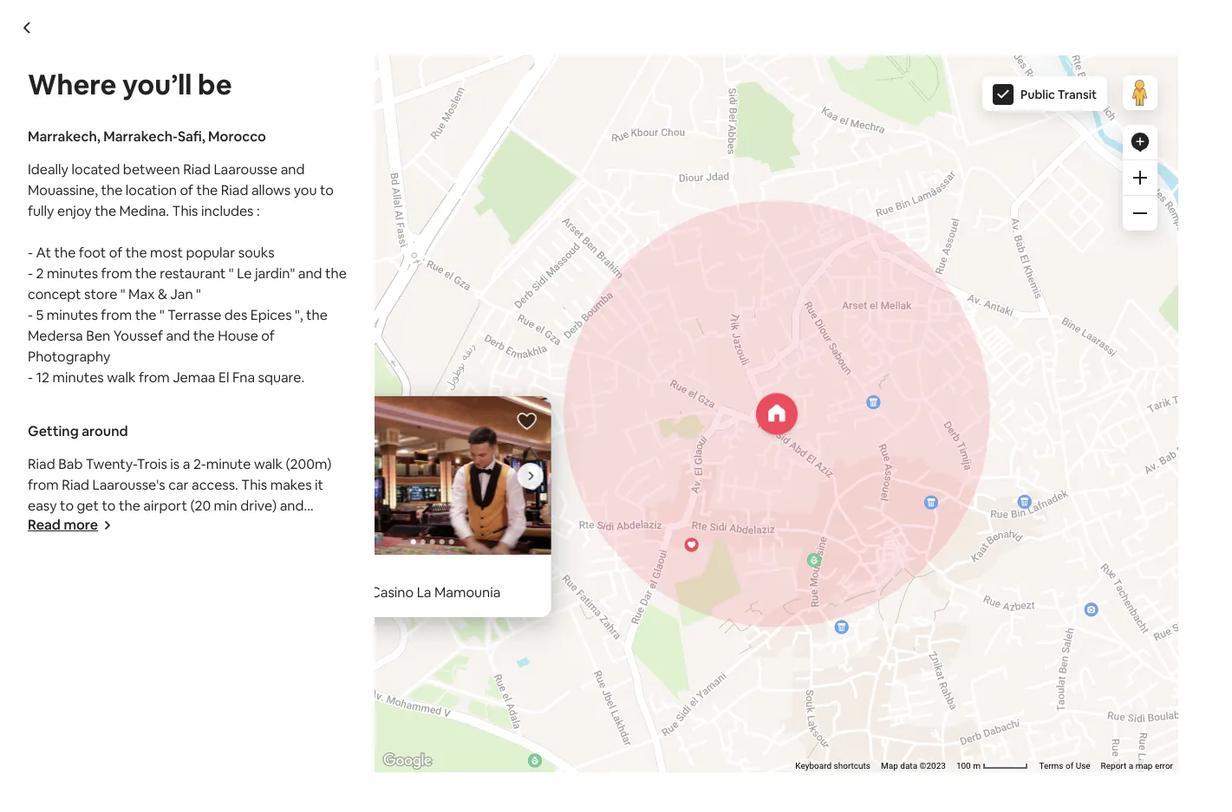 Task type: vqa. For each thing, say whether or not it's contained in the screenshot.
Porto Cervo, Italy 4,396 miles away 7 nights · Apr 6 – 13 $2,927 total before taxes
no



Task type: locate. For each thing, give the bounding box(es) containing it.
marrakech, inside where you'll be dialog
[[28, 127, 100, 146]]

this inside riad bab twenty-trois is a 2-minute walk (200m) from riad laarousse's car access. this makes it easy to get to the airport (20 min drive) and outings to geliz (new town) where the majorelle gardens and yves saint laurent museum are located.
[[241, 476, 267, 494]]

add listing to a list image
[[516, 411, 537, 432]]

m inside button
[[873, 254, 881, 264]]

m for 100
[[973, 762, 981, 771]]

1 horizontal spatial le
[[327, 388, 342, 406]]

twenty-
[[86, 455, 137, 474]]

1 vertical spatial use
[[1076, 762, 1091, 771]]

trois
[[137, 455, 167, 474]]

be
[[198, 67, 232, 102]]

0 vertical spatial enjoy
[[57, 202, 92, 220]]

0 horizontal spatial walk
[[107, 369, 136, 387]]

ideally located between riad laarousse and mouassine, the location of the riad allows you to fully enjoy the medina. this includes : inside where you'll be dialog
[[28, 160, 334, 220]]

" terrasse up '- at the foot of the most popular souks'
[[160, 306, 221, 324]]

error inside where you'll be dialog
[[1155, 762, 1173, 771]]

1 vertical spatial ben
[[479, 408, 503, 427]]

morocco for - at the foot of the most popular souks - 2 minutes from the restaurant " le jardin" and the concept store " max & jan " - 5 minutes from the " terrasse des epices ", the medersa ben youssef and the house of photography - 12 minutes walk from jemaa el fna square.
[[208, 127, 266, 146]]

& inside - 2 minutes from the restaurant " le jardin" and the concept store " max & jan " - 5 minutes from the " terrasse des epices ", the medersa ben youssef and the house of photography - 12 minutes walk from jemaa el fna square.
[[570, 388, 579, 406]]

walk up around
[[107, 369, 136, 387]]

terms of use for 100 m
[[1039, 762, 1091, 771]]

enjoy inside where you'll be dialog
[[57, 202, 92, 220]]

medina. for - 12 minutes walk from jemaa el fna square.
[[119, 202, 169, 220]]

0 horizontal spatial le
[[237, 265, 252, 283]]

mouassine, for - at the foot of the most popular souks - 2 minutes from the restaurant " le jardin" and the concept store " max & jan " - 5 minutes from the " terrasse des epices ", the medersa ben youssef and the house of photography - 12 minutes walk from jemaa el fna square.
[[28, 181, 98, 199]]

most inside - at the foot of the most popular souks - 2 minutes from the restaurant " le jardin" and the concept store " max & jan " - 5 minutes from the " terrasse des epices ", the medersa ben youssef and the house of photography - 12 minutes walk from jemaa el fna square.
[[150, 244, 183, 262]]

for right rent
[[430, 660, 448, 678]]

or left "app."
[[685, 776, 695, 790]]

1 horizontal spatial includes
[[880, 325, 933, 343]]

airbnb
[[830, 762, 862, 776]]

walk inside - 2 minutes from the restaurant " le jardin" and the concept store " max & jan " - 5 minutes from the " terrasse des epices ", the medersa ben youssef and the house of photography - 12 minutes walk from jemaa el fna square.
[[197, 429, 225, 447]]

error for 500 m
[[1065, 254, 1084, 264]]

marrakech- inside where you'll be dialog
[[103, 127, 178, 146]]

0 vertical spatial ©2023
[[820, 254, 846, 264]]

0 vertical spatial map
[[1046, 254, 1063, 264]]

0 horizontal spatial terms of use link
[[950, 254, 1001, 264]]

photography inside - at the foot of the most popular souks - 2 minutes from the restaurant " le jardin" and the concept store " max & jan " - 5 minutes from the " terrasse des epices ", the medersa ben youssef and the house of photography - 12 minutes walk from jemaa el fna square.
[[28, 348, 110, 366]]

report a map error inside where you'll be dialog
[[1101, 762, 1173, 771]]

image 2 image
[[551, 396, 789, 555]]

marrakech-
[[103, 127, 178, 146], [193, 292, 268, 310]]

data for 500 m
[[800, 254, 818, 264]]

epices ",
[[250, 306, 303, 324], [340, 408, 393, 427]]

chloé is a superhost. learn more about chloé. image
[[118, 502, 173, 558], [118, 502, 173, 558]]

0 horizontal spatial terms
[[950, 254, 974, 264]]

location for - 5 minutes from the " terrasse des epices ", the medersa ben youssef and the house of photography
[[126, 181, 177, 199]]

languages : english, français, italiano
[[610, 577, 842, 596]]

map data ©2023
[[781, 254, 846, 264], [881, 762, 946, 771]]

0 vertical spatial store
[[84, 285, 117, 304]]

max inside - 2 minutes from the restaurant " le jardin" and the concept store " max & jan " - 5 minutes from the " terrasse des epices ", the medersa ben youssef and the house of photography - 12 minutes walk from jemaa el fna square.
[[540, 388, 567, 406]]

0 horizontal spatial morocco
[[208, 127, 266, 146]]

walk up 2-
[[197, 429, 225, 447]]

map data ©2023 left the 100
[[881, 762, 946, 771]]

report a map error for 100 m
[[1101, 762, 1173, 771]]

read more
[[28, 516, 98, 534]]

terms of use link for 500 m
[[950, 254, 1001, 264]]

majorelle
[[273, 518, 330, 536]]

map right the airbnb
[[881, 762, 898, 771]]

1 horizontal spatial &
[[570, 388, 579, 406]]

walk up makes
[[254, 455, 283, 474]]

1 horizontal spatial souks
[[328, 367, 364, 385]]

0 horizontal spatial map
[[1046, 254, 1063, 264]]

use inside where you'll be dialog
[[1076, 762, 1091, 771]]

fna inside - 2 minutes from the restaurant " le jardin" and the concept store " max & jan " - 5 minutes from the " terrasse des epices ", the medersa ben youssef and the house of photography - 12 minutes walk from jemaa el fna square.
[[322, 429, 345, 447]]

terms of use for 500 m
[[950, 254, 1001, 264]]

medina. for - 5 minutes from the " terrasse des epices ", the medersa ben youssef and the house of photography
[[798, 325, 848, 343]]

1 vertical spatial report
[[1101, 762, 1127, 771]]

restaurant
[[160, 265, 226, 283], [250, 388, 316, 406]]

100%
[[707, 609, 740, 627]]

location
[[126, 181, 177, 199], [495, 325, 547, 343]]

0 horizontal spatial mouassine,
[[28, 181, 98, 199]]

0 vertical spatial ideally located between riad laarousse and mouassine, the location of the riad allows you to fully enjoy the medina. this includes :
[[28, 160, 334, 220]]

terms of use link
[[950, 254, 1001, 264], [1039, 762, 1091, 771]]

terms of use right 500 m button
[[950, 254, 1001, 264]]

1 vertical spatial concept
[[440, 388, 493, 406]]

1 horizontal spatial ideally
[[118, 325, 158, 343]]

" terrasse inside - 2 minutes from the restaurant " le jardin" and the concept store " max & jan " - 5 minutes from the " terrasse des epices ", the medersa ben youssef and the house of photography - 12 minutes walk from jemaa el fna square.
[[249, 408, 311, 427]]

terms for 100 m
[[1039, 762, 1064, 771]]

1 horizontal spatial concept
[[440, 388, 493, 406]]

©2023 left the 100
[[920, 762, 946, 771]]

italiano
[[795, 577, 842, 596]]

square.
[[258, 369, 305, 387], [348, 429, 394, 447]]

1 vertical spatial terms
[[1039, 762, 1064, 771]]

le inside - 2 minutes from the restaurant " le jardin" and the concept store " max & jan " - 5 minutes from the " terrasse des epices ", the medersa ben youssef and the house of photography - 12 minutes walk from jemaa el fna square.
[[327, 388, 342, 406]]

souks inside - at the foot of the most popular souks - 2 minutes from the restaurant " le jardin" and the concept store " max & jan " - 5 minutes from the " terrasse des epices ", the medersa ben youssef and the house of photography - 12 minutes walk from jemaa el fna square.
[[238, 244, 275, 262]]

0 horizontal spatial keyboard shortcuts
[[695, 254, 771, 264]]

map
[[781, 254, 798, 264], [881, 762, 898, 771]]

0 vertical spatial house
[[218, 327, 258, 345]]

google map
showing 8 points of interest. including 1 saved point of interest. region
[[247, 0, 1206, 801]]

keyboard inside where you'll be dialog
[[796, 762, 832, 771]]

0 horizontal spatial fna
[[232, 369, 255, 387]]

riad
[[183, 160, 211, 179], [221, 181, 248, 199], [273, 325, 300, 343], [591, 325, 618, 343], [28, 455, 55, 474], [62, 476, 89, 494]]

concept inside - at the foot of the most popular souks - 2 minutes from the restaurant " le jardin" and the concept store " max & jan " - 5 minutes from the " terrasse des epices ", the medersa ben youssef and the house of photography - 12 minutes walk from jemaa el fna square.
[[28, 285, 81, 304]]

or inside i offer 2 riads in the medina of marrakech for rent for long weekends with family or friends!
[[258, 681, 271, 699]]

for
[[379, 660, 397, 678], [430, 660, 448, 678]]

1 horizontal spatial jemaa
[[263, 429, 305, 447]]

2 inside - 2 minutes from the restaurant " le jardin" and the concept store " max & jan " - 5 minutes from the " terrasse des epices ", the medersa ben youssef and the house of photography - 12 minutes walk from jemaa el fna square.
[[126, 388, 134, 406]]

keyboard shortcuts button for 100
[[796, 761, 871, 773]]

laarousse
[[214, 160, 278, 179], [303, 325, 367, 343]]

this for - 5 minutes from the " terrasse des epices ", the medersa ben youssef and the house of photography
[[851, 325, 877, 343]]

1 vertical spatial square.
[[348, 429, 394, 447]]

a for 100 m
[[1129, 762, 1134, 771]]

offer
[[124, 660, 155, 678]]

©2023 for 100 m
[[920, 762, 946, 771]]

ideally inside ideally located between riad laarousse and mouassine, the location of the riad allows you to fully enjoy the medina. this includes :
[[28, 160, 69, 179]]

1 vertical spatial fna
[[322, 429, 345, 447]]

popular for - at the foot of the most popular souks - 2 minutes from the restaurant " le jardin" and the concept store " max & jan " - 5 minutes from the " terrasse des epices ", the medersa ben youssef and the house of photography - 12 minutes walk from jemaa el fna square.
[[186, 244, 235, 262]]

this for - 12 minutes walk from jemaa el fna square.
[[172, 202, 198, 220]]

1 vertical spatial data
[[901, 762, 918, 771]]

marrakech, marrakech-safi, morocco for - 12 minutes walk from jemaa el fna square.
[[118, 292, 356, 310]]

safi, inside where you'll be dialog
[[178, 127, 205, 146]]

map data ©2023 inside where you'll be dialog
[[881, 762, 946, 771]]

souks for - at the foot of the most popular souks - 2 minutes from the restaurant " le jardin" and the concept store " max & jan " - 5 minutes from the " terrasse des epices ", the medersa ben youssef and the house of photography - 12 minutes walk from jemaa el fna square.
[[238, 244, 275, 262]]

1 response from the top
[[610, 609, 672, 627]]

1 vertical spatial located
[[161, 325, 210, 343]]

report
[[1011, 254, 1037, 264], [1101, 762, 1127, 771]]

square. inside - at the foot of the most popular souks - 2 minutes from the restaurant " le jardin" and the concept store " max & jan " - 5 minutes from the " terrasse des epices ", the medersa ben youssef and the house of photography - 12 minutes walk from jemaa el fna square.
[[258, 369, 305, 387]]

ben inside - 2 minutes from the restaurant " le jardin" and the concept store " max & jan " - 5 minutes from the " terrasse des epices ", the medersa ben youssef and the house of photography - 12 minutes walk from jemaa el fna square.
[[479, 408, 503, 427]]

terms of use right 100 m button
[[1039, 762, 1091, 771]]

0 vertical spatial includes
[[201, 202, 254, 220]]

0 vertical spatial walk
[[107, 369, 136, 387]]

between up '- at the foot of the most popular souks'
[[213, 325, 270, 343]]

1 for from the left
[[379, 660, 397, 678]]

1 horizontal spatial m
[[973, 762, 981, 771]]

foot inside - at the foot of the most popular souks - 2 minutes from the restaurant " le jardin" and the concept store " max & jan " - 5 minutes from the " terrasse des epices ", the medersa ben youssef and the house of photography - 12 minutes walk from jemaa el fna square.
[[79, 244, 106, 262]]

map for 100 m
[[881, 762, 898, 771]]

your stay location, map pin image
[[582, 37, 624, 78], [756, 393, 797, 435]]

souks
[[238, 244, 275, 262], [328, 367, 364, 385]]

walk inside riad bab twenty-trois is a 2-minute walk (200m) from riad laarousse's car access. this makes it easy to get to the airport (20 min drive) and outings to geliz (new town) where the majorelle gardens and yves saint laurent museum are located.
[[254, 455, 283, 474]]

1 horizontal spatial map
[[1136, 762, 1153, 771]]

the inside to protect your payment, never transfer money or communicate outside of the airbnb website or app.
[[811, 762, 827, 776]]

enjoy for - 12 minutes walk from jemaa el fna square.
[[57, 202, 92, 220]]

0 horizontal spatial souks
[[238, 244, 275, 262]]

souks for - at the foot of the most popular souks
[[328, 367, 364, 385]]

popular for - at the foot of the most popular souks
[[276, 367, 325, 385]]

1 horizontal spatial use
[[1076, 762, 1091, 771]]

laarousse inside where you'll be dialog
[[214, 160, 278, 179]]

0 vertical spatial terms of use link
[[950, 254, 1001, 264]]

terms of use link right 500 m button
[[950, 254, 1001, 264]]

youssef inside - at the foot of the most popular souks - 2 minutes from the restaurant " le jardin" and the concept store " max & jan " - 5 minutes from the " terrasse des epices ", the medersa ben youssef and the house of photography - 12 minutes walk from jemaa el fna square.
[[113, 327, 163, 345]]

popular
[[186, 244, 235, 262], [276, 367, 325, 385]]

·
[[919, 46, 922, 60]]

map
[[1046, 254, 1063, 264], [1136, 762, 1153, 771]]

2 vertical spatial 2
[[158, 660, 166, 678]]

1 vertical spatial 12
[[126, 429, 139, 447]]

0 horizontal spatial house
[[218, 327, 258, 345]]

0 vertical spatial 2
[[36, 265, 44, 283]]

1 vertical spatial terms of use link
[[1039, 762, 1091, 771]]

data left 500
[[800, 254, 818, 264]]

0 vertical spatial marrakech-
[[103, 127, 178, 146]]

0 vertical spatial marrakech, marrakech-safi, morocco
[[28, 127, 266, 146]]

0 vertical spatial response
[[610, 609, 672, 627]]

le
[[237, 265, 252, 283], [327, 388, 342, 406]]

terms of use link right 100 m button
[[1039, 762, 1091, 771]]

1 vertical spatial report a map error link
[[1101, 762, 1173, 771]]

use for 500 m
[[986, 254, 1001, 264]]

1 vertical spatial le
[[327, 388, 342, 406]]

0 vertical spatial epices ",
[[250, 306, 303, 324]]

youssef
[[113, 327, 163, 345], [506, 408, 556, 427]]

a for 500 m
[[1039, 254, 1044, 264]]

are
[[288, 539, 309, 557]]

1 horizontal spatial foot
[[169, 367, 196, 385]]

report inside where you'll be dialog
[[1101, 762, 1127, 771]]

1 horizontal spatial terms of use
[[1039, 762, 1091, 771]]

2 horizontal spatial this
[[851, 325, 877, 343]]

morocco inside where you'll be dialog
[[208, 127, 266, 146]]

map inside where you'll be dialog
[[1136, 762, 1153, 771]]

marrakech- up '- at the foot of the most popular souks'
[[193, 292, 268, 310]]

data inside where you'll be dialog
[[901, 762, 918, 771]]

this inside ideally located between riad laarousse and mouassine, the location of the riad allows you to fully enjoy the medina. this includes :
[[172, 202, 198, 220]]

data
[[800, 254, 818, 264], [901, 762, 918, 771]]

use
[[986, 254, 1001, 264], [1076, 762, 1091, 771]]

map inside where you'll be dialog
[[881, 762, 898, 771]]

min
[[214, 497, 237, 515]]

0 horizontal spatial most
[[150, 244, 183, 262]]

between down you'll
[[123, 160, 180, 179]]

12 up trois
[[126, 429, 139, 447]]

5 inside - 2 minutes from the restaurant " le jardin" and the concept store " max & jan " - 5 minutes from the " terrasse des epices ", the medersa ben youssef and the house of photography - 12 minutes walk from jemaa el fna square.
[[126, 408, 133, 427]]

response for response rate : 100%
[[610, 609, 672, 627]]

report a map error
[[1011, 254, 1084, 264], [1101, 762, 1173, 771]]

for left rent
[[379, 660, 397, 678]]

marrakech, marrakech-safi, morocco
[[28, 127, 266, 146], [118, 292, 356, 310]]

located for - 12 minutes walk from jemaa el fna square.
[[161, 325, 210, 343]]

report for 100 m
[[1101, 762, 1127, 771]]

allows
[[251, 181, 291, 199], [621, 325, 661, 343]]

ideally
[[28, 160, 69, 179], [118, 325, 158, 343]]

at inside - at the foot of the most popular souks - 2 minutes from the restaurant " le jardin" and the concept store " max & jan " - 5 minutes from the " terrasse des epices ", the medersa ben youssef and the house of photography - 12 minutes walk from jemaa el fna square.
[[36, 244, 51, 262]]

makes
[[270, 476, 312, 494]]

located inside where you'll be dialog
[[72, 160, 120, 179]]

- at the foot of the most popular souks - 2 minutes from the restaurant " le jardin" and the concept store " max & jan " - 5 minutes from the " terrasse des epices ", the medersa ben youssef and the house of photography - 12 minutes walk from jemaa el fna square.
[[28, 244, 347, 387]]

keyboard
[[695, 254, 732, 264], [796, 762, 832, 771]]

safi, for - at the foot of the most popular souks - 2 minutes from the restaurant " le jardin" and the concept store " max & jan " - 5 minutes from the " terrasse des epices ", the medersa ben youssef and the house of photography - 12 minutes walk from jemaa el fna square.
[[178, 127, 205, 146]]

fully inside where you'll be dialog
[[28, 202, 54, 220]]

use for 100 m
[[1076, 762, 1091, 771]]

where you'll be dialog
[[0, 0, 1206, 801]]

2 horizontal spatial 2
[[158, 660, 166, 678]]

keyboard shortcuts inside where you'll be dialog
[[796, 762, 871, 771]]

you inside dialog
[[294, 181, 317, 199]]

0 vertical spatial medersa
[[28, 327, 83, 345]]

0 horizontal spatial your stay location, map pin image
[[582, 37, 624, 78]]

des up (200m)
[[314, 408, 337, 427]]

safi, for - 12 minutes walk from jemaa el fna square.
[[268, 292, 295, 310]]

0 vertical spatial 12
[[36, 369, 50, 387]]

error
[[1065, 254, 1084, 264], [1155, 762, 1173, 771]]

0 horizontal spatial fully
[[28, 202, 54, 220]]

includes inside ideally located between riad laarousse and mouassine, the location of the riad allows you to fully enjoy the medina. this includes :
[[201, 202, 254, 220]]

1 horizontal spatial store
[[496, 388, 529, 406]]

12 up getting
[[36, 369, 50, 387]]

des
[[224, 306, 247, 324], [314, 408, 337, 427]]

most
[[150, 244, 183, 262], [240, 367, 273, 385]]

marrakech, marrakech-safi, morocco down you'll
[[28, 127, 266, 146]]

minutes
[[47, 265, 98, 283], [47, 306, 98, 324], [53, 369, 104, 387], [137, 388, 188, 406], [136, 408, 188, 427], [142, 429, 194, 447]]

to protect your payment, never transfer money or communicate outside of the airbnb website or app.
[[645, 748, 862, 790]]

2 vertical spatial marrakech,
[[172, 618, 243, 636]]

of inside i offer 2 riads in the medina of marrakech for rent for long weekends with family or friends!
[[292, 660, 305, 678]]

m
[[873, 254, 881, 264], [973, 762, 981, 771]]

you for - 5 minutes from the " terrasse des epices ", the medersa ben youssef and the house of photography
[[294, 181, 317, 199]]

response down languages
[[610, 609, 672, 627]]

or right money
[[680, 762, 690, 776]]

0 vertical spatial jardin"
[[255, 265, 295, 283]]

report a map error link inside where you'll be dialog
[[1101, 762, 1173, 771]]

includes for - 5 minutes from the " terrasse des epices ", the medersa ben youssef and the house of photography
[[880, 325, 933, 343]]

1 vertical spatial marrakech, marrakech-safi, morocco
[[118, 292, 356, 310]]

report a map error link for 100 m
[[1101, 762, 1173, 771]]

" terrasse up (200m)
[[249, 408, 311, 427]]

map for 500 m
[[1046, 254, 1063, 264]]

marrakech, marrakech-safi, morocco inside where you'll be dialog
[[28, 127, 266, 146]]

0 vertical spatial terms
[[950, 254, 974, 264]]

0 horizontal spatial error
[[1065, 254, 1084, 264]]

0 vertical spatial el
[[219, 369, 229, 387]]

safi,
[[178, 127, 205, 146], [268, 292, 295, 310]]

ideally for - at the foot of the most popular souks - 2 minutes from the restaurant " le jardin" and the concept store " max & jan " - 5 minutes from the " terrasse des epices ", the medersa ben youssef and the house of photography - 12 minutes walk from jemaa el fna square.
[[28, 160, 69, 179]]

1 vertical spatial safi,
[[268, 292, 295, 310]]

terms of use link inside where you'll be dialog
[[1039, 762, 1091, 771]]

:
[[257, 202, 260, 220], [936, 325, 939, 343], [680, 577, 683, 596], [701, 609, 704, 627]]

time
[[675, 640, 704, 658]]

0 horizontal spatial popular
[[186, 244, 235, 262]]

laarousse's
[[92, 476, 165, 494]]

terms right 100 m button
[[1039, 762, 1064, 771]]

0 horizontal spatial marrakech-
[[103, 127, 178, 146]]

reviews
[[945, 46, 981, 60]]

google image
[[122, 243, 179, 265], [379, 750, 436, 773]]

fna
[[232, 369, 255, 387], [322, 429, 345, 447]]

map data ©2023 left 500
[[781, 254, 846, 264]]

morocco
[[208, 127, 266, 146], [298, 292, 356, 310]]

1 vertical spatial you
[[664, 325, 687, 343]]

1 horizontal spatial jan "
[[582, 388, 613, 406]]

popular inside - at the foot of the most popular souks - 2 minutes from the restaurant " le jardin" and the concept store " max & jan " - 5 minutes from the " terrasse des epices ", the medersa ben youssef and the house of photography - 12 minutes walk from jemaa el fna square.
[[186, 244, 235, 262]]

marrakech- for - at the foot of the most popular souks - 2 minutes from the restaurant " le jardin" and the concept store " max & jan " - 5 minutes from the " terrasse des epices ", the medersa ben youssef and the house of photography - 12 minutes walk from jemaa el fna square.
[[103, 127, 178, 146]]

2 inside i offer 2 riads in the medina of marrakech for rent for long weekends with family or friends!
[[158, 660, 166, 678]]

jardin"
[[255, 265, 295, 283], [345, 388, 385, 406]]

0 vertical spatial report a map error
[[1011, 254, 1084, 264]]

1 vertical spatial ideally
[[118, 325, 158, 343]]

never
[[769, 748, 796, 762]]

marrakech, marrakech-safi, morocco up '- at the foot of the most popular souks'
[[118, 292, 356, 310]]

" terrasse inside - at the foot of the most popular souks - 2 minutes from the restaurant " le jardin" and the concept store " max & jan " - 5 minutes from the " terrasse des epices ", the medersa ben youssef and the house of photography - 12 minutes walk from jemaa el fna square.
[[160, 306, 221, 324]]

- at the foot of the most popular souks
[[118, 367, 364, 385]]

2 inside - at the foot of the most popular souks - 2 minutes from the restaurant " le jardin" and the concept store " max & jan " - 5 minutes from the " terrasse des epices ", the medersa ben youssef and the house of photography - 12 minutes walk from jemaa el fna square.
[[36, 265, 44, 283]]

1 horizontal spatial ben
[[479, 408, 503, 427]]

ideally located between riad laarousse and mouassine, the location of the riad allows you to fully enjoy the medina. this includes : for - 5 minutes from the " terrasse des epices ", the medersa ben youssef and the house of photography
[[28, 160, 334, 220]]

response
[[610, 609, 672, 627], [610, 640, 672, 658]]

1 horizontal spatial house
[[611, 408, 651, 427]]

includes for - 12 minutes walk from jemaa el fna square.
[[201, 202, 254, 220]]

el
[[219, 369, 229, 387], [308, 429, 319, 447]]

100
[[957, 762, 971, 771]]

& inside - at the foot of the most popular souks - 2 minutes from the restaurant " le jardin" and the concept store " max & jan " - 5 minutes from the " terrasse des epices ", the medersa ben youssef and the house of photography - 12 minutes walk from jemaa el fna square.
[[158, 285, 167, 304]]

zoom in image
[[1134, 171, 1147, 185]]

500
[[856, 254, 871, 264]]

fna inside - at the foot of the most popular souks - 2 minutes from the restaurant " le jardin" and the concept store " max & jan " - 5 minutes from the " terrasse des epices ", the medersa ben youssef and the house of photography - 12 minutes walk from jemaa el fna square.
[[232, 369, 255, 387]]

0 horizontal spatial location
[[126, 181, 177, 199]]

host
[[688, 697, 719, 715]]

house
[[218, 327, 258, 345], [611, 408, 651, 427]]

store inside - 2 minutes from the restaurant " le jardin" and the concept store " max & jan " - 5 minutes from the " terrasse des epices ", the medersa ben youssef and the house of photography - 12 minutes walk from jemaa el fna square.
[[496, 388, 529, 406]]

concept inside - 2 minutes from the restaurant " le jardin" and the concept store " max & jan " - 5 minutes from the " terrasse des epices ", the medersa ben youssef and the house of photography - 12 minutes walk from jemaa el fna square.
[[440, 388, 493, 406]]

access.
[[192, 476, 238, 494]]

located
[[72, 160, 120, 179], [161, 325, 210, 343]]

0 horizontal spatial ©2023
[[820, 254, 846, 264]]

error for 100 m
[[1155, 762, 1173, 771]]

enjoy
[[57, 202, 92, 220], [736, 325, 771, 343]]

terms inside where you'll be dialog
[[1039, 762, 1064, 771]]

or down the medina
[[258, 681, 271, 699]]

image 1 image
[[313, 396, 551, 555], [313, 396, 551, 555]]

0 vertical spatial jan "
[[170, 285, 201, 304]]

0 vertical spatial laarousse
[[214, 160, 278, 179]]

5
[[36, 306, 44, 324], [126, 408, 133, 427]]

mouassine,
[[28, 181, 98, 199], [398, 325, 468, 343]]

1 vertical spatial error
[[1155, 762, 1173, 771]]

1 horizontal spatial keyboard shortcuts
[[796, 762, 871, 771]]

0 horizontal spatial 12
[[36, 369, 50, 387]]

1 horizontal spatial report
[[1101, 762, 1127, 771]]

laarousse for - at the foot of the most popular souks - 2 minutes from the restaurant " le jardin" and the concept store " max & jan " - 5 minutes from the " terrasse des epices ", the medersa ben youssef and the house of photography - 12 minutes walk from jemaa el fna square.
[[214, 160, 278, 179]]

concept
[[28, 285, 81, 304], [440, 388, 493, 406]]

©2023 left 500
[[820, 254, 846, 264]]

"
[[229, 265, 234, 283], [120, 285, 125, 304], [319, 388, 324, 406], [532, 388, 537, 406]]

response rate : 100%
[[610, 609, 740, 627]]

marrakech- down where you'll be
[[103, 127, 178, 146]]

0 vertical spatial map data ©2023
[[781, 254, 846, 264]]

0 vertical spatial ideally
[[28, 160, 69, 179]]

0 horizontal spatial &
[[158, 285, 167, 304]]

location inside where you'll be dialog
[[126, 181, 177, 199]]

des up '- at the foot of the most popular souks'
[[224, 306, 247, 324]]

between inside where you'll be dialog
[[123, 160, 180, 179]]

1 horizontal spatial map
[[881, 762, 898, 771]]

terms
[[950, 254, 974, 264], [1039, 762, 1064, 771]]

between for - 12 minutes walk from jemaa el fna square.
[[213, 325, 270, 343]]

1 horizontal spatial mouassine,
[[398, 325, 468, 343]]

0 vertical spatial this
[[172, 202, 198, 220]]

medina. inside where you'll be dialog
[[119, 202, 169, 220]]

mouassine, inside ideally located between riad laarousse and mouassine, the location of the riad allows you to fully enjoy the medina. this includes :
[[28, 181, 98, 199]]

©2023 inside where you'll be dialog
[[920, 762, 946, 771]]

is
[[170, 455, 180, 474]]

2 response from the top
[[610, 640, 672, 658]]

0 vertical spatial use
[[986, 254, 1001, 264]]

google map
showing 8 points of interest. region
[[82, 0, 1192, 271]]

report a map error link
[[1011, 254, 1084, 264], [1101, 762, 1173, 771]]

data for 100 m
[[901, 762, 918, 771]]

i offer 2 riads in the medina of marrakech for rent for long weekends with family or friends!
[[118, 660, 479, 699]]

max inside - at the foot of the most popular souks - 2 minutes from the restaurant " le jardin" and the concept store " max & jan " - 5 minutes from the " terrasse des epices ", the medersa ben youssef and the house of photography - 12 minutes walk from jemaa el fna square.
[[128, 285, 155, 304]]

1 vertical spatial between
[[213, 325, 270, 343]]

public transit
[[1021, 87, 1097, 102]]

des inside - 2 minutes from the restaurant " le jardin" and the concept store " max & jan " - 5 minutes from the " terrasse des epices ", the medersa ben youssef and the house of photography - 12 minutes walk from jemaa el fna square.
[[314, 408, 337, 427]]

0 vertical spatial report
[[1011, 254, 1037, 264]]

m right the 100
[[973, 762, 981, 771]]

12 inside - 2 minutes from the restaurant " le jardin" and the concept store " max & jan " - 5 minutes from the " terrasse des epices ", the medersa ben youssef and the house of photography - 12 minutes walk from jemaa el fna square.
[[126, 429, 139, 447]]

1 vertical spatial ©2023
[[920, 762, 946, 771]]

shortcuts inside where you'll be dialog
[[834, 762, 871, 771]]

4.87
[[896, 46, 917, 60]]

2 horizontal spatial a
[[1129, 762, 1134, 771]]

marrakech- for - 12 minutes walk from jemaa el fna square.
[[193, 292, 268, 310]]

1 vertical spatial includes
[[880, 325, 933, 343]]

to
[[645, 748, 657, 762]]

your stay location, map pin image inside google map
showing 8 points of interest. region
[[582, 37, 624, 78]]

4.87 · 247 reviews
[[896, 46, 981, 60]]

where you'll be
[[28, 67, 232, 102]]

at for - at the foot of the most popular souks - 2 minutes from the restaurant " le jardin" and the concept store " max & jan " - 5 minutes from the " terrasse des epices ", the medersa ben youssef and the house of photography - 12 minutes walk from jemaa el fna square.
[[36, 244, 51, 262]]

travel,
[[246, 618, 285, 636]]

2 for from the left
[[430, 660, 448, 678]]

0 horizontal spatial medersa
[[28, 327, 83, 345]]

in
[[203, 660, 214, 678]]

response down "response rate : 100%"
[[610, 640, 672, 658]]

located.
[[28, 559, 79, 578]]

jemaa inside - 2 minutes from the restaurant " le jardin" and the concept store " max & jan " - 5 minutes from the " terrasse des epices ", the medersa ben youssef and the house of photography - 12 minutes walk from jemaa el fna square.
[[263, 429, 305, 447]]

hosted
[[187, 506, 253, 531]]

map left 500
[[781, 254, 798, 264]]

0 vertical spatial youssef
[[113, 327, 163, 345]]

m right 500
[[873, 254, 881, 264]]

1 horizontal spatial jardin"
[[345, 388, 385, 406]]

terms right 500 m button
[[950, 254, 974, 264]]

the
[[101, 181, 123, 199], [196, 181, 218, 199], [95, 202, 116, 220], [54, 244, 76, 262], [126, 244, 147, 262], [135, 265, 157, 283], [325, 265, 347, 283], [135, 306, 157, 324], [306, 306, 328, 324], [471, 325, 492, 343], [566, 325, 588, 343], [774, 325, 795, 343], [193, 327, 215, 345], [144, 367, 166, 385], [215, 367, 237, 385], [225, 388, 247, 406], [415, 388, 437, 406], [225, 408, 246, 427], [396, 408, 418, 427], [586, 408, 608, 427], [119, 497, 140, 515], [248, 518, 269, 536], [356, 618, 378, 636], [217, 660, 238, 678], [811, 762, 827, 776]]

keyboard shortcuts button for 500
[[695, 253, 771, 265]]

safi, down be
[[178, 127, 205, 146]]

1 vertical spatial enjoy
[[736, 325, 771, 343]]

between for - at the foot of the most popular souks - 2 minutes from the restaurant " le jardin" and the concept store " max & jan " - 5 minutes from the " terrasse des epices ", the medersa ben youssef and the house of photography - 12 minutes walk from jemaa el fna square.
[[123, 160, 180, 179]]

safi, up '- at the foot of the most popular souks'
[[268, 292, 295, 310]]

1 vertical spatial house
[[611, 408, 651, 427]]

data left the 100
[[901, 762, 918, 771]]



Task type: describe. For each thing, give the bounding box(es) containing it.
of inside to protect your payment, never transfer money or communicate outside of the airbnb website or app.
[[799, 762, 809, 776]]

outings
[[28, 518, 76, 536]]

easy
[[28, 497, 57, 515]]

epices ", inside - 2 minutes from the restaurant " le jardin" and the concept store " max & jan " - 5 minutes from the " terrasse des epices ", the medersa ben youssef and the house of photography - 12 minutes walk from jemaa el fna square.
[[340, 408, 393, 427]]

communicate
[[692, 762, 758, 776]]

: inside where you'll be dialog
[[257, 202, 260, 220]]

el inside - at the foot of the most popular souks - 2 minutes from the restaurant " le jardin" and the concept store " max & jan " - 5 minutes from the " terrasse des epices ", the medersa ben youssef and the house of photography - 12 minutes walk from jemaa el fna square.
[[219, 369, 229, 387]]

family
[[216, 681, 255, 699]]

most for - at the foot of the most popular souks
[[240, 367, 273, 385]]

allows for - 2 minutes from the restaurant " le jardin" and the concept store " max & jan "
[[621, 325, 661, 343]]

walk inside - at the foot of the most popular souks - 2 minutes from the restaurant " le jardin" and the concept store " max & jan " - 5 minutes from the " terrasse des epices ", the medersa ben youssef and the house of photography - 12 minutes walk from jemaa el fna square.
[[107, 369, 136, 387]]

zoom out image
[[1134, 206, 1147, 220]]

add a place to the map image
[[1130, 132, 1151, 153]]

getting
[[28, 422, 79, 441]]

drag pegman onto the map to open street view image
[[1123, 75, 1158, 110]]

(new
[[130, 518, 162, 536]]

contact
[[631, 697, 685, 715]]

marrakech, marrakech-safi, morocco for - at the foot of the most popular souks - 2 minutes from the restaurant " le jardin" and the concept store " max & jan " - 5 minutes from the " terrasse des epices ", the medersa ben youssef and the house of photography - 12 minutes walk from jemaa el fna square.
[[28, 127, 266, 146]]

i
[[118, 660, 121, 678]]

report a map error for 500 m
[[1011, 254, 1084, 264]]

el inside - 2 minutes from the restaurant " le jardin" and the concept store " max & jan " - 5 minutes from the " terrasse des epices ", the medersa ben youssef and the house of photography - 12 minutes walk from jemaa el fna square.
[[308, 429, 319, 447]]

shortcuts for 500
[[734, 254, 771, 264]]

rent
[[400, 660, 427, 678]]

gardens
[[28, 539, 82, 557]]

(200m)
[[286, 455, 332, 474]]

superhost
[[411, 578, 477, 596]]

protect
[[659, 748, 695, 762]]

app.
[[697, 776, 718, 790]]

report a map error link for 500 m
[[1011, 254, 1084, 264]]

jan " inside - 2 minutes from the restaurant " le jardin" and the concept store " max & jan " - 5 minutes from the " terrasse des epices ", the medersa ben youssef and the house of photography - 12 minutes walk from jemaa el fna square.
[[582, 388, 613, 406]]

the inside i offer 2 riads in the medina of marrakech for rent for long weekends with family or friends!
[[217, 660, 238, 678]]

des inside - at the foot of the most popular souks - 2 minutes from the restaurant " le jardin" and the concept store " max & jan " - 5 minutes from the " terrasse des epices ", the medersa ben youssef and the house of photography - 12 minutes walk from jemaa el fna square.
[[224, 306, 247, 324]]

mouassine, for - 12 minutes walk from jemaa el fna square.
[[398, 325, 468, 343]]

fully for - 5 minutes from the " terrasse des epices ", the medersa ben youssef and the house of photography
[[28, 202, 54, 220]]

medersa inside - at the foot of the most popular souks - 2 minutes from the restaurant " le jardin" and the concept store " max & jan " - 5 minutes from the " terrasse des epices ", the medersa ben youssef and the house of photography - 12 minutes walk from jemaa el fna square.
[[28, 327, 83, 345]]

yves
[[112, 539, 142, 557]]

website
[[645, 776, 683, 790]]

weekends
[[118, 681, 182, 699]]

get
[[77, 497, 99, 515]]

decor
[[288, 618, 326, 636]]

terms of use link for 100 m
[[1039, 762, 1091, 771]]

contact host
[[631, 697, 719, 715]]

hosted by chloé
[[187, 506, 336, 531]]

lover
[[118, 618, 153, 636]]

languages
[[610, 577, 680, 596]]

photography inside - 2 minutes from the restaurant " le jardin" and the concept store " max & jan " - 5 minutes from the " terrasse des epices ", the medersa ben youssef and the house of photography - 12 minutes walk from jemaa el fna square.
[[671, 408, 753, 427]]

100 m button
[[951, 761, 1034, 773]]

shortcuts for 100
[[834, 762, 871, 771]]

marrakech, for - 12 minutes walk from jemaa el fna square.
[[118, 292, 190, 310]]

laarousse for - 12 minutes walk from jemaa el fna square.
[[303, 325, 367, 343]]

saint
[[145, 539, 177, 557]]

français,
[[737, 577, 792, 596]]

chloé
[[283, 506, 336, 531]]

public
[[1021, 87, 1055, 102]]

laurent
[[180, 539, 228, 557]]

ben inside - at the foot of the most popular souks - 2 minutes from the restaurant " le jardin" and the concept store " max & jan " - 5 minutes from the " terrasse des epices ", the medersa ben youssef and the house of photography - 12 minutes walk from jemaa el fna square.
[[86, 327, 110, 345]]

le inside - at the foot of the most popular souks - 2 minutes from the restaurant " le jardin" and the concept store " max & jan " - 5 minutes from the " terrasse des epices ", the medersa ben youssef and the house of photography - 12 minutes walk from jemaa el fna square.
[[237, 265, 252, 283]]

medersa inside - 2 minutes from the restaurant " le jardin" and the concept store " max & jan " - 5 minutes from the " terrasse des epices ", the medersa ben youssef and the house of photography - 12 minutes walk from jemaa el fna square.
[[421, 408, 476, 427]]

car
[[168, 476, 189, 494]]

allows for - 5 minutes from the " terrasse des epices ", the medersa ben youssef and the house of photography
[[251, 181, 291, 199]]

response for response time within an hour
[[610, 640, 672, 658]]

an
[[752, 640, 768, 658]]

keyboard shortcuts for 100
[[796, 762, 871, 771]]

map data ©2023 for 100 m
[[881, 762, 946, 771]]

house inside - at the foot of the most popular souks - 2 minutes from the restaurant " le jardin" and the concept store " max & jan " - 5 minutes from the " terrasse des epices ", the medersa ben youssef and the house of photography - 12 minutes walk from jemaa el fna square.
[[218, 327, 258, 345]]

grand casino la mamounia group
[[313, 396, 789, 617]]

transit
[[1058, 87, 1097, 102]]

100 m
[[957, 762, 983, 771]]

marrakech
[[308, 660, 376, 678]]

where
[[28, 67, 116, 102]]

with
[[185, 681, 213, 699]]

read more button
[[28, 516, 112, 534]]

by
[[257, 506, 279, 531]]

fully for - 2 minutes from the restaurant " le jardin" and the concept store " max & jan "
[[707, 325, 733, 343]]

where
[[205, 518, 245, 536]]

square. inside - 2 minutes from the restaurant " le jardin" and the concept store " max & jan " - 5 minutes from the " terrasse des epices ", the medersa ben youssef and the house of photography - 12 minutes walk from jemaa el fna square.
[[348, 429, 394, 447]]

medina
[[241, 660, 289, 678]]

marrakech, for - at the foot of the most popular souks - 2 minutes from the restaurant " le jardin" and the concept store " max & jan " - 5 minutes from the " terrasse des epices ", the medersa ben youssef and the house of photography - 12 minutes walk from jemaa el fna square.
[[28, 127, 100, 146]]

money
[[645, 762, 678, 776]]

ideally located between riad laarousse and mouassine, the location of the riad allows you to fully enjoy the medina. this includes : for - 2 minutes from the restaurant " le jardin" and the concept store " max & jan "
[[118, 325, 939, 343]]

it
[[315, 476, 324, 494]]

247
[[925, 46, 943, 60]]

m for 500
[[873, 254, 881, 264]]

house inside - 2 minutes from the restaurant " le jardin" and the concept store " max & jan " - 5 minutes from the " terrasse des epices ", the medersa ben youssef and the house of photography - 12 minutes walk from jemaa el fna square.
[[611, 408, 651, 427]]

keyboard for 500 m
[[695, 254, 732, 264]]

hour
[[771, 640, 800, 658]]

1 vertical spatial google image
[[379, 750, 436, 773]]

map for 100 m
[[1136, 762, 1153, 771]]

foot for - at the foot of the most popular souks
[[169, 367, 196, 385]]

restaurant inside - at the foot of the most popular souks - 2 minutes from the restaurant " le jardin" and the concept store " max & jan " - 5 minutes from the " terrasse des epices ", the medersa ben youssef and the house of photography - 12 minutes walk from jemaa el fna square.
[[160, 265, 226, 283]]

keyboard shortcuts for 500
[[695, 254, 771, 264]]

drive)
[[240, 497, 277, 515]]

a inside riad bab twenty-trois is a 2-minute walk (200m) from riad laarousse's car access. this makes it easy to get to the airport (20 min drive) and outings to geliz (new town) where the majorelle gardens and yves saint laurent museum are located.
[[183, 455, 190, 474]]

󰀃
[[391, 577, 400, 597]]

epices ", inside - at the foot of the most popular souks - 2 minutes from the restaurant " le jardin" and the concept store " max & jan " - 5 minutes from the " terrasse des epices ", the medersa ben youssef and the house of photography - 12 minutes walk from jemaa el fna square.
[[250, 306, 303, 324]]

read
[[28, 516, 61, 534]]

map for 500 m
[[781, 254, 798, 264]]

store inside - at the foot of the most popular souks - 2 minutes from the restaurant " le jardin" and the concept store " max & jan " - 5 minutes from the " terrasse des epices ", the medersa ben youssef and the house of photography - 12 minutes walk from jemaa el fna square.
[[84, 285, 117, 304]]

minute
[[206, 455, 251, 474]]

within
[[711, 640, 749, 658]]

jan " inside - at the foot of the most popular souks - 2 minutes from the restaurant " le jardin" and the concept store " max & jan " - 5 minutes from the " terrasse des epices ", the medersa ben youssef and the house of photography - 12 minutes walk from jemaa el fna square.
[[170, 285, 201, 304]]

from inside riad bab twenty-trois is a 2-minute walk (200m) from riad laarousse's car access. this makes it easy to get to the airport (20 min drive) and outings to geliz (new town) where the majorelle gardens and yves saint laurent museum are located.
[[28, 476, 59, 494]]

enjoy for - 5 minutes from the " terrasse des epices ", the medersa ben youssef and the house of photography
[[736, 325, 771, 343]]

keyboard for 100 m
[[796, 762, 832, 771]]

restaurant inside - 2 minutes from the restaurant " le jardin" and the concept store " max & jan " - 5 minutes from the " terrasse des epices ", the medersa ben youssef and the house of photography - 12 minutes walk from jemaa el fna square.
[[250, 388, 316, 406]]

5 inside - at the foot of the most popular souks - 2 minutes from the restaurant " le jardin" and the concept store " max & jan " - 5 minutes from the " terrasse des epices ", the medersa ben youssef and the house of photography - 12 minutes walk from jemaa el fna square.
[[36, 306, 44, 324]]

- 2 minutes from the restaurant " le jardin" and the concept store " max & jan " - 5 minutes from the " terrasse des epices ", the medersa ben youssef and the house of photography - 12 minutes walk from jemaa el fna square.
[[118, 388, 753, 447]]

you'll
[[122, 67, 192, 102]]

getting around
[[28, 422, 128, 441]]

2-
[[193, 455, 206, 474]]

(20
[[190, 497, 211, 515]]

friends!
[[274, 681, 322, 699]]

most for - at the foot of the most popular souks - 2 minutes from the restaurant " le jardin" and the concept store " max & jan " - 5 minutes from the " terrasse des epices ", the medersa ben youssef and the house of photography - 12 minutes walk from jemaa el fna square.
[[150, 244, 183, 262]]

jardin" inside - at the foot of the most popular souks - 2 minutes from the restaurant " le jardin" and the concept store " max & jan " - 5 minutes from the " terrasse des epices ", the medersa ben youssef and the house of photography - 12 minutes walk from jemaa el fna square.
[[255, 265, 295, 283]]

town)
[[165, 518, 202, 536]]

12 inside - at the foot of the most popular souks - 2 minutes from the restaurant " le jardin" and the concept store " max & jan " - 5 minutes from the " terrasse des epices ", the medersa ben youssef and the house of photography - 12 minutes walk from jemaa el fna square.
[[36, 369, 50, 387]]

your stay location, map pin image inside google map
showing 8 points of interest. including 1 saved point of interest. region
[[756, 393, 797, 435]]

foot for - at the foot of the most popular souks - 2 minutes from the restaurant " le jardin" and the concept store " max & jan " - 5 minutes from the " terrasse des epices ", the medersa ben youssef and the house of photography - 12 minutes walk from jemaa el fna square.
[[79, 244, 106, 262]]

outside
[[761, 762, 797, 776]]

more
[[64, 516, 98, 534]]

museum
[[231, 539, 285, 557]]

you for - 2 minutes from the restaurant " le jardin" and the concept store " max & jan "
[[664, 325, 687, 343]]

response time within an hour
[[610, 640, 800, 658]]

rate
[[675, 609, 701, 627]]

500 m
[[856, 254, 883, 264]]

jardin" inside - 2 minutes from the restaurant " le jardin" and the concept store " max & jan " - 5 minutes from the " terrasse des epices ", the medersa ben youssef and the house of photography - 12 minutes walk from jemaa el fna square.
[[345, 388, 385, 406]]

art
[[381, 618, 399, 636]]

500 m button
[[851, 253, 944, 265]]

lover of marrakech, travel, decor and the art of hosting.
[[118, 618, 470, 636]]

airport
[[143, 497, 187, 515]]

english,
[[686, 577, 734, 596]]

located for - at the foot of the most popular souks - 2 minutes from the restaurant " le jardin" and the concept store " max & jan " - 5 minutes from the " terrasse des epices ", the medersa ben youssef and the house of photography - 12 minutes walk from jemaa el fna square.
[[72, 160, 120, 179]]

ideally for - 12 minutes walk from jemaa el fna square.
[[118, 325, 158, 343]]

bab
[[58, 455, 83, 474]]

0 vertical spatial google image
[[122, 243, 179, 265]]

jemaa inside - at the foot of the most popular souks - 2 minutes from the restaurant " le jardin" and the concept store " max & jan " - 5 minutes from the " terrasse des epices ", the medersa ben youssef and the house of photography - 12 minutes walk from jemaa el fna square.
[[173, 369, 215, 387]]

terms for 500 m
[[950, 254, 974, 264]]

hosting.
[[419, 618, 470, 636]]

at for - at the foot of the most popular souks
[[126, 367, 141, 385]]

©2023 for 500 m
[[820, 254, 846, 264]]

youssef inside - 2 minutes from the restaurant " le jardin" and the concept store " max & jan " - 5 minutes from the " terrasse des epices ", the medersa ben youssef and the house of photography - 12 minutes walk from jemaa el fna square.
[[506, 408, 556, 427]]

around
[[82, 422, 128, 441]]

map data ©2023 for 500 m
[[781, 254, 846, 264]]

location for - 2 minutes from the restaurant " le jardin" and the concept store " max & jan "
[[495, 325, 547, 343]]

riads
[[169, 660, 200, 678]]

of inside - 2 minutes from the restaurant " le jardin" and the concept store " max & jan " - 5 minutes from the " terrasse des epices ", the medersa ben youssef and the house of photography - 12 minutes walk from jemaa el fna square.
[[654, 408, 668, 427]]

payment,
[[721, 748, 766, 762]]

morocco for - 12 minutes walk from jemaa el fna square.
[[298, 292, 356, 310]]

report for 500 m
[[1011, 254, 1037, 264]]

contact host link
[[610, 686, 740, 728]]



